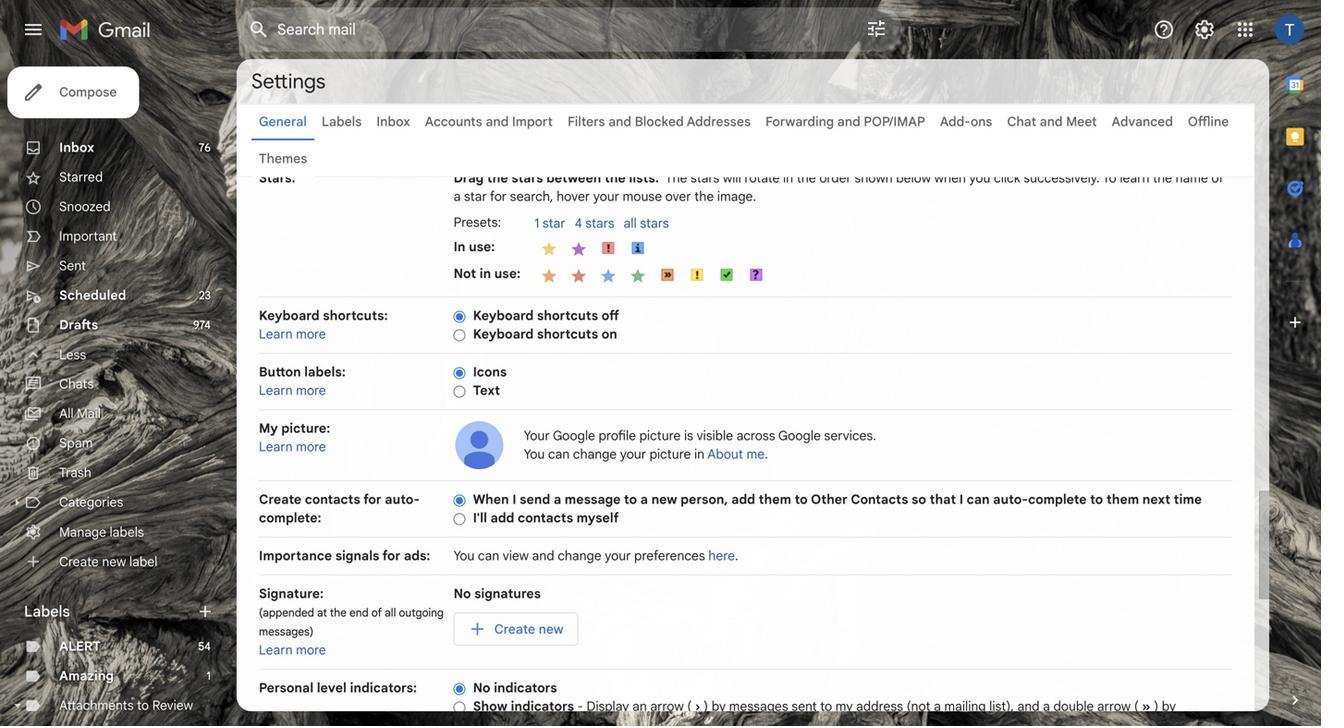 Task type: describe. For each thing, give the bounding box(es) containing it.
show indicators -
[[473, 699, 587, 715]]

to left my
[[820, 699, 832, 715]]

i'll
[[473, 510, 487, 527]]

and for accounts
[[486, 114, 509, 130]]

indicators for show
[[511, 699, 574, 715]]

themes
[[259, 151, 307, 167]]

keyboard for keyboard shortcuts on
[[473, 326, 534, 343]]

signature:
[[259, 586, 324, 602]]

drafts link
[[59, 317, 98, 333]]

other
[[811, 492, 848, 508]]

create new
[[494, 622, 564, 638]]

1 horizontal spatial all
[[624, 215, 637, 232]]

to right message
[[624, 492, 637, 508]]

double
[[1054, 699, 1094, 715]]

send
[[520, 492, 550, 508]]

in
[[454, 239, 466, 255]]

to inside the ) by messages sent only to me.
[[592, 717, 604, 727]]

a right message
[[640, 492, 648, 508]]

in inside your google profile picture is visible across google services. you can change your picture in about me .
[[694, 447, 705, 463]]

When I send a message to a new person, add them to Other Contacts so that I can auto-complete to them next time radio
[[454, 494, 466, 508]]

chats
[[59, 376, 94, 392]]

amazing
[[59, 668, 114, 685]]

snoozed link
[[59, 199, 111, 215]]

general
[[259, 114, 307, 130]]

shortcuts for on
[[537, 326, 598, 343]]

more for shortcuts:
[[296, 326, 326, 343]]

chat and meet link
[[1007, 114, 1097, 130]]

to inside labels navigation
[[137, 698, 149, 714]]

I'll add contacts myself radio
[[454, 512, 466, 526]]

0 vertical spatial picture
[[639, 428, 681, 444]]

accounts and import
[[425, 114, 553, 130]]

text
[[473, 383, 500, 399]]

for for ads:
[[382, 548, 401, 564]]

of inside the stars will rotate in the order shown below when you click successively. to learn the name of a star for search, hover your mouse over the image.
[[1212, 170, 1224, 186]]

) by messages sent only to me.
[[473, 699, 1176, 727]]

labels link
[[322, 114, 362, 130]]

offline link
[[1188, 114, 1229, 130]]

create for create new
[[494, 622, 535, 638]]

more for picture:
[[296, 439, 326, 455]]

forwarding and pop/imap link
[[766, 114, 925, 130]]

create new label
[[59, 554, 157, 570]]

keyboard for keyboard shortcuts off
[[473, 308, 534, 324]]

1 vertical spatial picture
[[650, 447, 691, 463]]

trash
[[59, 465, 91, 481]]

1 horizontal spatial inbox link
[[377, 114, 410, 130]]

0 horizontal spatial add
[[490, 510, 514, 527]]

display
[[587, 699, 629, 715]]

compose
[[59, 84, 117, 100]]

of inside 'signature: (appended at the end of all outgoing messages) learn more'
[[371, 607, 382, 620]]

when
[[473, 492, 509, 508]]

and right the view
[[532, 548, 554, 564]]

can inside your google profile picture is visible across google services. you can change your picture in about me .
[[548, 447, 570, 463]]

) inside the ) by messages sent only to me.
[[1154, 699, 1159, 715]]

meet
[[1066, 114, 1097, 130]]

services.
[[824, 428, 876, 444]]

visible
[[697, 428, 733, 444]]

contacts inside create contacts for auto- complete:
[[305, 492, 360, 508]]

0 vertical spatial sent
[[792, 699, 817, 715]]

themes link
[[259, 151, 307, 167]]

over
[[665, 189, 691, 205]]

and for filters
[[608, 114, 631, 130]]

advanced
[[1112, 114, 1173, 130]]

address
[[856, 699, 903, 715]]

to right the complete
[[1090, 492, 1103, 508]]

filters and blocked addresses
[[568, 114, 751, 130]]

1 horizontal spatial messages
[[729, 699, 788, 715]]

2 arrow from the left
[[1097, 699, 1131, 715]]

picture image
[[454, 420, 505, 472]]

create for create new label
[[59, 554, 99, 570]]

for for auto-
[[363, 492, 382, 508]]

create new button
[[454, 613, 578, 646]]

1 horizontal spatial star
[[543, 215, 565, 232]]

blocked
[[635, 114, 684, 130]]

profile
[[599, 428, 636, 444]]

1 vertical spatial contacts
[[518, 510, 573, 527]]

2 google from the left
[[778, 428, 821, 444]]

alert
[[59, 639, 101, 655]]

no signatures
[[454, 586, 541, 602]]

settings image
[[1194, 18, 1216, 41]]

categories
[[59, 495, 123, 511]]

manage labels
[[59, 524, 144, 541]]

sent inside the ) by messages sent only to me.
[[536, 717, 561, 727]]

import
[[512, 114, 553, 130]]

categories link
[[59, 495, 123, 511]]

gmail image
[[59, 11, 160, 48]]

my
[[836, 699, 853, 715]]

chat
[[1007, 114, 1036, 130]]

0 horizontal spatial inbox link
[[59, 140, 94, 156]]

-
[[577, 699, 583, 715]]

a left double
[[1043, 699, 1050, 715]]

message
[[565, 492, 621, 508]]

below
[[896, 170, 931, 186]]

1 vertical spatial change
[[558, 548, 601, 564]]

Search mail text field
[[277, 20, 814, 39]]

to left other on the right
[[795, 492, 808, 508]]

so
[[912, 492, 926, 508]]

stars right 4
[[585, 215, 614, 232]]

star inside the stars will rotate in the order shown below when you click successively. to learn the name of a star for search, hover your mouse over the image.
[[464, 189, 487, 205]]

1 vertical spatial you
[[454, 548, 475, 564]]

trash link
[[59, 465, 91, 481]]

1 ) from the left
[[704, 699, 708, 715]]

to
[[1103, 170, 1117, 186]]

2 i from the left
[[959, 492, 963, 508]]

(not
[[907, 699, 931, 715]]

the left the lists.
[[605, 170, 626, 186]]

Keyboard shortcuts off radio
[[454, 310, 466, 324]]

icons
[[473, 364, 507, 380]]

new for create new
[[539, 622, 564, 638]]

2 ( from the left
[[1134, 699, 1139, 715]]

the inside 'signature: (appended at the end of all outgoing messages) learn more'
[[330, 607, 347, 620]]

shown
[[855, 170, 893, 186]]

label
[[129, 554, 157, 570]]

manage labels link
[[59, 524, 144, 541]]

2 vertical spatial your
[[605, 548, 631, 564]]

important
[[59, 228, 117, 245]]

the
[[665, 170, 687, 186]]

messages inside the ) by messages sent only to me.
[[473, 717, 532, 727]]

filters
[[568, 114, 605, 130]]

mail
[[77, 406, 101, 422]]

Show indicators radio
[[454, 701, 466, 715]]

all mail link
[[59, 406, 101, 422]]

create contacts for auto- complete:
[[259, 492, 420, 527]]

advanced link
[[1112, 114, 1173, 130]]

2 them from the left
[[1107, 492, 1139, 508]]

preferences
[[634, 548, 705, 564]]

›
[[695, 699, 700, 715]]

inbox inside labels navigation
[[59, 140, 94, 156]]

shortcuts:
[[323, 308, 388, 324]]

all stars link
[[624, 215, 678, 233]]

learn for my
[[259, 439, 293, 455]]

4 stars link
[[575, 215, 624, 233]]

chat and meet
[[1007, 114, 1097, 130]]

1 them from the left
[[759, 492, 791, 508]]

that
[[930, 492, 956, 508]]

and right list),
[[1017, 699, 1040, 715]]

1 for 1
[[207, 670, 211, 684]]

picture:
[[281, 421, 330, 437]]

importance
[[259, 548, 332, 564]]

drag
[[454, 170, 484, 186]]

you
[[969, 170, 991, 186]]

will
[[723, 170, 741, 186]]

signals
[[335, 548, 379, 564]]

pop/imap
[[864, 114, 925, 130]]

a up i'll add contacts myself
[[554, 492, 561, 508]]

1 by from the left
[[712, 699, 726, 715]]

4 learn more link from the top
[[259, 643, 326, 659]]

No indicators radio
[[454, 683, 466, 696]]

1 google from the left
[[553, 428, 595, 444]]

learn
[[1120, 170, 1150, 186]]

add-ons link
[[940, 114, 992, 130]]



Task type: locate. For each thing, give the bounding box(es) containing it.
spam link
[[59, 435, 93, 452]]

signatures
[[474, 586, 541, 602]]

labels inside navigation
[[24, 603, 70, 621]]

the right at
[[330, 607, 347, 620]]

create inside labels navigation
[[59, 554, 99, 570]]

all inside 'signature: (appended at the end of all outgoing messages) learn more'
[[385, 607, 396, 620]]

learn more link for button
[[259, 383, 326, 399]]

4 more from the top
[[296, 643, 326, 659]]

0 horizontal spatial google
[[553, 428, 595, 444]]

0 vertical spatial use:
[[469, 239, 495, 255]]

messages down show
[[473, 717, 532, 727]]

learn inside button labels: learn more
[[259, 383, 293, 399]]

1 vertical spatial indicators
[[511, 699, 574, 715]]

4 learn from the top
[[259, 643, 293, 659]]

add down when
[[490, 510, 514, 527]]

about me link
[[708, 447, 765, 463]]

all down mouse in the top of the page
[[624, 215, 637, 232]]

new left label
[[102, 554, 126, 570]]

stars left will
[[691, 170, 720, 186]]

myself
[[577, 510, 619, 527]]

shortcuts
[[537, 308, 598, 324], [537, 326, 598, 343]]

more inside button labels: learn more
[[296, 383, 326, 399]]

0 horizontal spatial labels
[[24, 603, 70, 621]]

0 vertical spatial create
[[259, 492, 302, 508]]

mailing
[[944, 699, 986, 715]]

sent down show indicators - at the bottom left of page
[[536, 717, 561, 727]]

in right rotate
[[783, 170, 793, 186]]

messages)
[[259, 625, 314, 639]]

you down i'll add contacts myself option
[[454, 548, 475, 564]]

by
[[712, 699, 726, 715], [1162, 699, 1176, 715]]

1 vertical spatial star
[[543, 215, 565, 232]]

for left ads:
[[382, 548, 401, 564]]

auto- left when i send a message to a new person, add them to other contacts so that i can auto-complete to them next time option
[[385, 492, 420, 508]]

can right that
[[967, 492, 990, 508]]

google
[[553, 428, 595, 444], [778, 428, 821, 444]]

2 horizontal spatial can
[[967, 492, 990, 508]]

1 horizontal spatial google
[[778, 428, 821, 444]]

indicators:
[[350, 680, 417, 697]]

create new label link
[[59, 554, 157, 570]]

2 horizontal spatial for
[[490, 189, 507, 205]]

1 horizontal spatial )
[[1154, 699, 1159, 715]]

and left "import"
[[486, 114, 509, 130]]

2 horizontal spatial in
[[783, 170, 793, 186]]

1 vertical spatial labels
[[24, 603, 70, 621]]

to down display
[[592, 717, 604, 727]]

0 vertical spatial new
[[651, 492, 677, 508]]

keyboard
[[259, 308, 320, 324], [473, 308, 534, 324], [473, 326, 534, 343]]

them down me
[[759, 492, 791, 508]]

inbox right labels link
[[377, 114, 410, 130]]

by right » on the right
[[1162, 699, 1176, 715]]

sent
[[59, 258, 86, 274]]

labels
[[322, 114, 362, 130], [24, 603, 70, 621]]

for up signals
[[363, 492, 382, 508]]

learn more link down messages)
[[259, 643, 326, 659]]

(appended
[[259, 607, 314, 620]]

arrow
[[650, 699, 684, 715], [1097, 699, 1131, 715]]

person,
[[681, 492, 728, 508]]

learn inside 'signature: (appended at the end of all outgoing messages) learn more'
[[259, 643, 293, 659]]

1 horizontal spatial inbox
[[377, 114, 410, 130]]

0 horizontal spatial you
[[454, 548, 475, 564]]

your inside your google profile picture is visible across google services. you can change your picture in about me .
[[620, 447, 646, 463]]

star left 4
[[543, 215, 565, 232]]

0 horizontal spatial contacts
[[305, 492, 360, 508]]

the left order
[[797, 170, 816, 186]]

0 vertical spatial shortcuts
[[537, 308, 598, 324]]

1 auto- from the left
[[385, 492, 420, 508]]

1 horizontal spatial .
[[765, 447, 768, 463]]

importance signals for ads:
[[259, 548, 430, 564]]

0 vertical spatial all
[[624, 215, 637, 232]]

learn more link down picture:
[[259, 439, 326, 455]]

change inside your google profile picture is visible across google services. you can change your picture in about me .
[[573, 447, 617, 463]]

0 horizontal spatial 1
[[207, 670, 211, 684]]

labels navigation
[[0, 59, 237, 727]]

labels right general
[[322, 114, 362, 130]]

i
[[512, 492, 516, 508], [959, 492, 963, 508]]

0 horizontal spatial for
[[363, 492, 382, 508]]

1 horizontal spatial of
[[1212, 170, 1224, 186]]

1 horizontal spatial auto-
[[993, 492, 1028, 508]]

for inside create contacts for auto- complete:
[[363, 492, 382, 508]]

0 horizontal spatial arrow
[[650, 699, 684, 715]]

1 horizontal spatial contacts
[[518, 510, 573, 527]]

contacts
[[305, 492, 360, 508], [518, 510, 573, 527]]

time
[[1174, 492, 1202, 508]]

2 vertical spatial new
[[539, 622, 564, 638]]

1 horizontal spatial 1
[[534, 215, 539, 232]]

labels:
[[304, 364, 346, 380]]

alert link
[[59, 639, 101, 655]]

1 vertical spatial for
[[363, 492, 382, 508]]

review
[[152, 698, 193, 714]]

0 vertical spatial labels
[[322, 114, 362, 130]]

by right ›
[[712, 699, 726, 715]]

can
[[548, 447, 570, 463], [967, 492, 990, 508], [478, 548, 499, 564]]

None search field
[[237, 7, 902, 52]]

personal level indicators:
[[259, 680, 417, 697]]

) right ›
[[704, 699, 708, 715]]

support image
[[1153, 18, 1175, 41]]

and left pop/imap
[[837, 114, 860, 130]]

search,
[[510, 189, 553, 205]]

me.
[[607, 717, 629, 727]]

main menu image
[[22, 18, 44, 41]]

labels
[[110, 524, 144, 541]]

3 learn more link from the top
[[259, 439, 326, 455]]

keyboard inside keyboard shortcuts: learn more
[[259, 308, 320, 324]]

general link
[[259, 114, 307, 130]]

2 horizontal spatial new
[[651, 492, 677, 508]]

scheduled
[[59, 288, 126, 304]]

not in use:
[[454, 266, 521, 282]]

labels for labels heading
[[24, 603, 70, 621]]

no left signatures
[[454, 586, 471, 602]]

1 horizontal spatial new
[[539, 622, 564, 638]]

keyboard shortcuts off
[[473, 308, 619, 324]]

1 horizontal spatial them
[[1107, 492, 1139, 508]]

spam
[[59, 435, 93, 452]]

learn more link for keyboard
[[259, 326, 326, 343]]

you down your on the left bottom
[[524, 447, 545, 463]]

stars down mouse in the top of the page
[[640, 215, 669, 232]]

more inside 'signature: (appended at the end of all outgoing messages) learn more'
[[296, 643, 326, 659]]

3 learn from the top
[[259, 439, 293, 455]]

mouse
[[623, 189, 662, 205]]

more down picture:
[[296, 439, 326, 455]]

auto- inside create contacts for auto- complete:
[[385, 492, 420, 508]]

all left outgoing
[[385, 607, 396, 620]]

and right filters
[[608, 114, 631, 130]]

0 horizontal spatial no
[[454, 586, 471, 602]]

0 vertical spatial 1
[[534, 215, 539, 232]]

0 horizontal spatial .
[[735, 548, 738, 564]]

1 horizontal spatial sent
[[792, 699, 817, 715]]

0 vertical spatial your
[[593, 189, 619, 205]]

create inside create contacts for auto- complete:
[[259, 492, 302, 508]]

indicators for no
[[494, 680, 557, 697]]

about
[[708, 447, 743, 463]]

shortcuts for off
[[537, 308, 598, 324]]

at
[[317, 607, 327, 620]]

0 horizontal spatial )
[[704, 699, 708, 715]]

1 down 54
[[207, 670, 211, 684]]

0 horizontal spatial in
[[480, 266, 491, 282]]

my
[[259, 421, 278, 437]]

click
[[994, 170, 1020, 186]]

2 learn from the top
[[259, 383, 293, 399]]

no
[[454, 586, 471, 602], [473, 680, 490, 697]]

0 horizontal spatial new
[[102, 554, 126, 570]]

google right 'across'
[[778, 428, 821, 444]]

new for create new label
[[102, 554, 126, 570]]

1 vertical spatial of
[[371, 607, 382, 620]]

inbox link
[[377, 114, 410, 130], [59, 140, 94, 156]]

1 shortcuts from the top
[[537, 308, 598, 324]]

when
[[934, 170, 966, 186]]

my picture: learn more
[[259, 421, 330, 455]]

sent link
[[59, 258, 86, 274]]

learn down messages)
[[259, 643, 293, 659]]

inbox up starred
[[59, 140, 94, 156]]

1 horizontal spatial you
[[524, 447, 545, 463]]

change down "profile"
[[573, 447, 617, 463]]

star down drag
[[464, 189, 487, 205]]

of right end
[[371, 607, 382, 620]]

filters and blocked addresses link
[[568, 114, 751, 130]]

by inside the ) by messages sent only to me.
[[1162, 699, 1176, 715]]

0 vertical spatial inbox
[[377, 114, 410, 130]]

indicators up show indicators - at the bottom left of page
[[494, 680, 557, 697]]

can down your on the left bottom
[[548, 447, 570, 463]]

3 more from the top
[[296, 439, 326, 455]]

drafts
[[59, 317, 98, 333]]

more inside my picture: learn more
[[296, 439, 326, 455]]

2 shortcuts from the top
[[537, 326, 598, 343]]

2 ) from the left
[[1154, 699, 1159, 715]]

76
[[199, 141, 211, 155]]

0 vertical spatial star
[[464, 189, 487, 205]]

1 vertical spatial messages
[[473, 717, 532, 727]]

1 vertical spatial 1
[[207, 670, 211, 684]]

in right not
[[480, 266, 491, 282]]

and for chat
[[1040, 114, 1063, 130]]

1 horizontal spatial add
[[731, 492, 755, 508]]

the right the over
[[694, 189, 714, 205]]

a right '(not'
[[934, 699, 941, 715]]

use:
[[469, 239, 495, 255], [494, 266, 521, 282]]

1 learn more link from the top
[[259, 326, 326, 343]]

rotate
[[745, 170, 780, 186]]

them left next at the bottom of page
[[1107, 492, 1139, 508]]

1 vertical spatial can
[[967, 492, 990, 508]]

the right learn
[[1153, 170, 1172, 186]]

learn down my
[[259, 439, 293, 455]]

to left review
[[137, 698, 149, 714]]

learn down button at left bottom
[[259, 383, 293, 399]]

and
[[486, 114, 509, 130], [608, 114, 631, 130], [837, 114, 860, 130], [1040, 114, 1063, 130], [532, 548, 554, 564], [1017, 699, 1040, 715]]

0 vertical spatial in
[[783, 170, 793, 186]]

complete
[[1028, 492, 1087, 508]]

2 learn more link from the top
[[259, 383, 326, 399]]

stars inside the stars will rotate in the order shown below when you click successively. to learn the name of a star for search, hover your mouse over the image.
[[691, 170, 720, 186]]

arrow left » on the right
[[1097, 699, 1131, 715]]

tab list
[[1269, 59, 1321, 660]]

1 vertical spatial use:
[[494, 266, 521, 282]]

accounts
[[425, 114, 482, 130]]

) right » on the right
[[1154, 699, 1159, 715]]

. inside your google profile picture is visible across google services. you can change your picture in about me .
[[765, 447, 768, 463]]

your inside the stars will rotate in the order shown below when you click successively. to learn the name of a star for search, hover your mouse over the image.
[[593, 189, 619, 205]]

( left » on the right
[[1134, 699, 1139, 715]]

0 vertical spatial you
[[524, 447, 545, 463]]

only
[[564, 717, 589, 727]]

learn inside keyboard shortcuts: learn more
[[259, 326, 293, 343]]

lists.
[[629, 170, 659, 186]]

you inside your google profile picture is visible across google services. you can change your picture in about me .
[[524, 447, 545, 463]]

signature: (appended at the end of all outgoing messages) learn more
[[259, 586, 444, 659]]

shortcuts down "keyboard shortcuts off" at the left of page
[[537, 326, 598, 343]]

no for no indicators
[[473, 680, 490, 697]]

keyboard shortcuts on
[[473, 326, 617, 343]]

and for forwarding
[[837, 114, 860, 130]]

2 horizontal spatial create
[[494, 622, 535, 638]]

create down manage
[[59, 554, 99, 570]]

of right name
[[1212, 170, 1224, 186]]

1 horizontal spatial for
[[382, 548, 401, 564]]

arrow right 'an'
[[650, 699, 684, 715]]

contacts up complete:
[[305, 492, 360, 508]]

1 horizontal spatial in
[[694, 447, 705, 463]]

advanced search options image
[[858, 10, 895, 47]]

1 horizontal spatial no
[[473, 680, 490, 697]]

0 horizontal spatial star
[[464, 189, 487, 205]]

0 horizontal spatial them
[[759, 492, 791, 508]]

personal
[[259, 680, 314, 697]]

1 vertical spatial add
[[490, 510, 514, 527]]

learn more link for my
[[259, 439, 326, 455]]

i left the "send"
[[512, 492, 516, 508]]

in down visible
[[694, 447, 705, 463]]

new inside button
[[539, 622, 564, 638]]

0 horizontal spatial of
[[371, 607, 382, 620]]

keyboard right keyboard shortcuts off radio
[[473, 308, 534, 324]]

more down labels:
[[296, 383, 326, 399]]

1 vertical spatial new
[[102, 554, 126, 570]]

your down myself
[[605, 548, 631, 564]]

no up show
[[473, 680, 490, 697]]

new left person,
[[651, 492, 677, 508]]

forwarding
[[766, 114, 834, 130]]

2 vertical spatial create
[[494, 622, 535, 638]]

0 vertical spatial no
[[454, 586, 471, 602]]

you can view and change your preferences here .
[[454, 548, 738, 564]]

0 horizontal spatial (
[[687, 699, 692, 715]]

0 horizontal spatial create
[[59, 554, 99, 570]]

1 vertical spatial in
[[480, 266, 491, 282]]

more up labels:
[[296, 326, 326, 343]]

0 vertical spatial for
[[490, 189, 507, 205]]

new
[[651, 492, 677, 508], [102, 554, 126, 570], [539, 622, 564, 638]]

no for no signatures
[[454, 586, 471, 602]]

use: right not
[[494, 266, 521, 282]]

shortcuts up keyboard shortcuts on
[[537, 308, 598, 324]]

more for labels:
[[296, 383, 326, 399]]

1 learn from the top
[[259, 326, 293, 343]]

drag the stars between the lists.
[[454, 170, 659, 186]]

. down 'across'
[[765, 447, 768, 463]]

1 vertical spatial inbox
[[59, 140, 94, 156]]

use: right in at the top
[[469, 239, 495, 255]]

in inside the stars will rotate in the order shown below when you click successively. to learn the name of a star for search, hover your mouse over the image.
[[783, 170, 793, 186]]

0 vertical spatial contacts
[[305, 492, 360, 508]]

and right chat
[[1040, 114, 1063, 130]]

1 vertical spatial inbox link
[[59, 140, 94, 156]]

picture down the is
[[650, 447, 691, 463]]

0 horizontal spatial sent
[[536, 717, 561, 727]]

inbox link up starred
[[59, 140, 94, 156]]

1 more from the top
[[296, 326, 326, 343]]

search mail image
[[242, 13, 276, 46]]

chats link
[[59, 376, 94, 392]]

stars:
[[259, 170, 295, 186]]

1 vertical spatial .
[[735, 548, 738, 564]]

23
[[199, 289, 211, 303]]

your up the 1 star 4 stars all stars
[[593, 189, 619, 205]]

2 more from the top
[[296, 383, 326, 399]]

create inside button
[[494, 622, 535, 638]]

can left the view
[[478, 548, 499, 564]]

list),
[[989, 699, 1014, 715]]

auto- right that
[[993, 492, 1028, 508]]

keyboard up the icons
[[473, 326, 534, 343]]

1 horizontal spatial arrow
[[1097, 699, 1131, 715]]

1 vertical spatial all
[[385, 607, 396, 620]]

1 ( from the left
[[687, 699, 692, 715]]

labels heading
[[24, 603, 196, 621]]

the right drag
[[487, 170, 508, 186]]

more down messages)
[[296, 643, 326, 659]]

1 vertical spatial no
[[473, 680, 490, 697]]

attachments to review link
[[59, 698, 193, 714]]

create down signatures
[[494, 622, 535, 638]]

0 vertical spatial add
[[731, 492, 755, 508]]

here link
[[708, 548, 735, 564]]

order
[[819, 170, 851, 186]]

learn for keyboard
[[259, 326, 293, 343]]

new inside labels navigation
[[102, 554, 126, 570]]

your
[[593, 189, 619, 205], [620, 447, 646, 463], [605, 548, 631, 564]]

1 for 1 star 4 stars all stars
[[534, 215, 539, 232]]

1 horizontal spatial labels
[[322, 114, 362, 130]]

sent left my
[[792, 699, 817, 715]]

new down signatures
[[539, 622, 564, 638]]

inbox link right labels link
[[377, 114, 410, 130]]

add-ons
[[940, 114, 992, 130]]

0 vertical spatial .
[[765, 447, 768, 463]]

stars up search,
[[511, 170, 543, 186]]

2 auto- from the left
[[993, 492, 1028, 508]]

more inside keyboard shortcuts: learn more
[[296, 326, 326, 343]]

labels for labels link
[[322, 114, 362, 130]]

0 horizontal spatial can
[[478, 548, 499, 564]]

0 horizontal spatial by
[[712, 699, 726, 715]]

Icons radio
[[454, 366, 466, 380]]

change down myself
[[558, 548, 601, 564]]

create for create contacts for auto- complete:
[[259, 492, 302, 508]]

ons
[[971, 114, 992, 130]]

a inside the stars will rotate in the order shown below when you click successively. to learn the name of a star for search, hover your mouse over the image.
[[454, 189, 461, 205]]

0 vertical spatial can
[[548, 447, 570, 463]]

your down "profile"
[[620, 447, 646, 463]]

0 vertical spatial inbox link
[[377, 114, 410, 130]]

0 horizontal spatial i
[[512, 492, 516, 508]]

0 horizontal spatial all
[[385, 607, 396, 620]]

learn more link
[[259, 326, 326, 343], [259, 383, 326, 399], [259, 439, 326, 455], [259, 643, 326, 659]]

i'll add contacts myself
[[473, 510, 619, 527]]

0 vertical spatial change
[[573, 447, 617, 463]]

learn more link down button at left bottom
[[259, 383, 326, 399]]

add-
[[940, 114, 971, 130]]

keyboard for keyboard shortcuts: learn more
[[259, 308, 320, 324]]

0 horizontal spatial auto-
[[385, 492, 420, 508]]

Keyboard shortcuts on radio
[[454, 329, 466, 342]]

2 vertical spatial can
[[478, 548, 499, 564]]

2 vertical spatial in
[[694, 447, 705, 463]]

0 vertical spatial of
[[1212, 170, 1224, 186]]

Text radio
[[454, 385, 466, 399]]

1 i from the left
[[512, 492, 516, 508]]

( left ›
[[687, 699, 692, 715]]

button labels: learn more
[[259, 364, 346, 399]]

2 by from the left
[[1162, 699, 1176, 715]]

learn for button
[[259, 383, 293, 399]]

messages right ›
[[729, 699, 788, 715]]

0 vertical spatial indicators
[[494, 680, 557, 697]]

google right your on the left bottom
[[553, 428, 595, 444]]

level
[[317, 680, 347, 697]]

sent
[[792, 699, 817, 715], [536, 717, 561, 727]]

1 horizontal spatial can
[[548, 447, 570, 463]]

all
[[59, 406, 74, 422]]

star
[[464, 189, 487, 205], [543, 215, 565, 232]]

1 inside labels navigation
[[207, 670, 211, 684]]

settings
[[251, 68, 326, 94]]

1 horizontal spatial (
[[1134, 699, 1139, 715]]

learn inside my picture: learn more
[[259, 439, 293, 455]]

for inside the stars will rotate in the order shown below when you click successively. to learn the name of a star for search, hover your mouse over the image.
[[490, 189, 507, 205]]

add right person,
[[731, 492, 755, 508]]

1 arrow from the left
[[650, 699, 684, 715]]

learn up button at left bottom
[[259, 326, 293, 343]]



Task type: vqa. For each thing, say whether or not it's contained in the screenshot.
shortcuts related to on
yes



